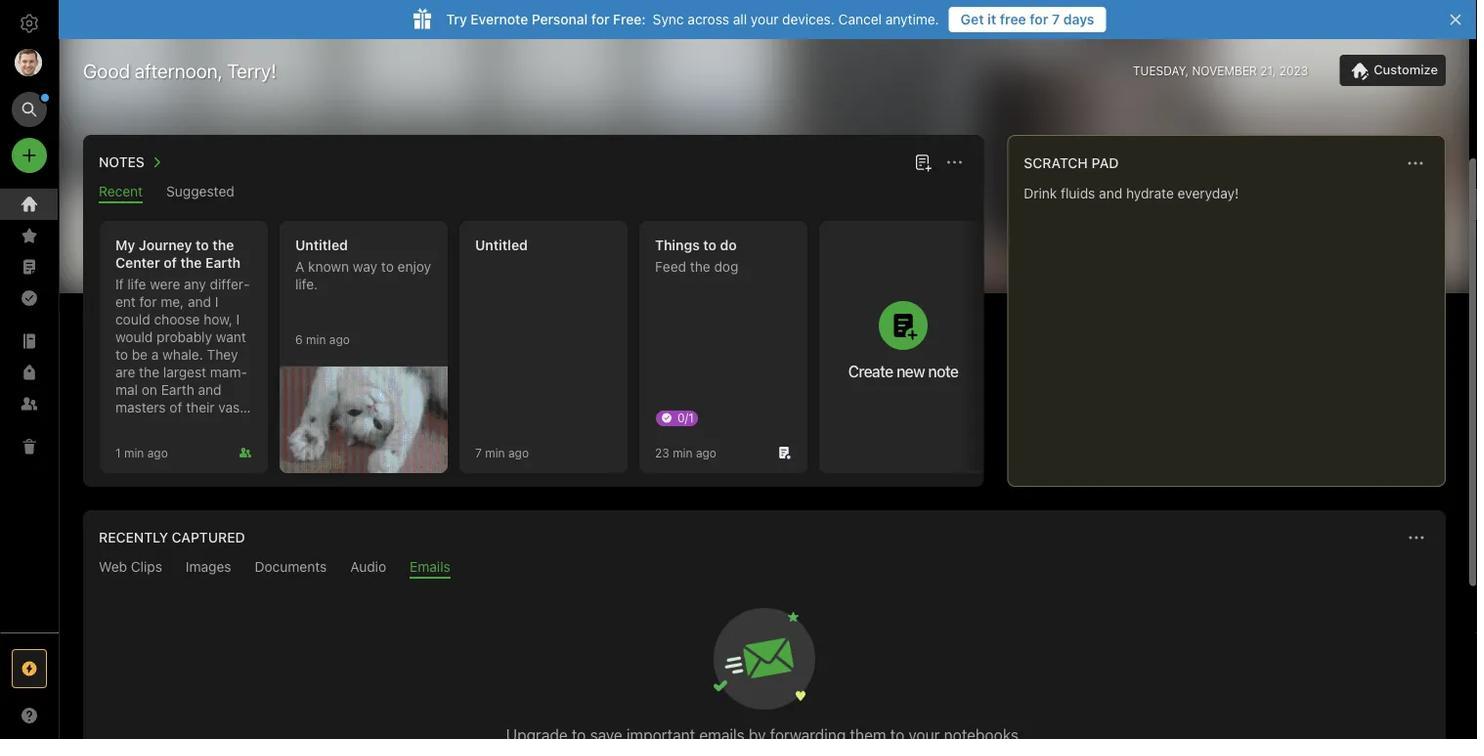 Task type: describe. For each thing, give the bounding box(es) containing it.
emails tab
[[410, 559, 451, 579]]

terry!
[[227, 59, 276, 82]]

could
[[115, 311, 150, 328]]

to up are
[[115, 347, 128, 363]]

recently
[[99, 529, 168, 546]]

thumbnail image
[[280, 367, 448, 473]]

create
[[848, 362, 893, 380]]

more actions field for scratch pad
[[1402, 150, 1429, 177]]

do
[[720, 237, 737, 253]]

for for 7
[[1030, 11, 1049, 27]]

1 vertical spatial and
[[198, 382, 222, 398]]

a
[[151, 347, 159, 363]]

are
[[115, 364, 135, 380]]

whale.
[[162, 347, 203, 363]]

for inside my journey to the center of the earth if life were any differ ent for me, and i could choose how, i would probably want to be a whale. they are the largest mam mal on earth and masters of their vast d...
[[139, 294, 157, 310]]

to inside untitled a known way to enjoy life.
[[381, 259, 394, 275]]

if
[[115, 276, 124, 292]]

notes
[[99, 154, 145, 170]]

masters
[[115, 399, 166, 416]]

tuesday,
[[1133, 64, 1189, 77]]

ago for 23 min ago
[[696, 446, 717, 460]]

they
[[207, 347, 238, 363]]

probably
[[157, 329, 212, 345]]

upgrade image
[[18, 657, 41, 680]]

more actions image for scratch pad
[[1404, 152, 1427, 175]]

to right journey
[[196, 237, 209, 253]]

6
[[295, 332, 303, 346]]

recently captured
[[99, 529, 245, 546]]

documents tab
[[255, 559, 327, 579]]

evernote
[[471, 11, 528, 27]]

create new note button
[[819, 221, 987, 473]]

emails tab panel
[[83, 579, 1446, 739]]

21,
[[1260, 64, 1276, 77]]

2023
[[1279, 64, 1308, 77]]

get it free for 7 days
[[961, 11, 1095, 27]]

across
[[688, 11, 729, 27]]

enjoy
[[398, 259, 431, 275]]

7 inside recent tab panel
[[475, 446, 482, 460]]

images tab
[[186, 559, 231, 579]]

0/1
[[678, 411, 694, 424]]

1 vertical spatial earth
[[161, 382, 194, 398]]

ent
[[115, 276, 250, 310]]

recent tab
[[99, 183, 143, 203]]

min for 23
[[673, 446, 693, 460]]

1 min ago
[[115, 446, 168, 460]]

settings image
[[18, 12, 41, 35]]

web
[[99, 559, 127, 575]]

largest
[[163, 364, 206, 380]]

6 min ago
[[295, 332, 350, 346]]

dog
[[714, 259, 739, 275]]

recent
[[99, 183, 143, 199]]

mam
[[210, 364, 247, 380]]

1 vertical spatial i
[[236, 311, 240, 328]]

my journey to the center of the earth if life were any differ ent for me, and i could choose how, i would probably want to be a whale. they are the largest mam mal on earth and masters of their vast d...
[[115, 237, 250, 433]]

vast
[[218, 399, 245, 416]]

would
[[115, 329, 153, 345]]

the up differ
[[213, 237, 234, 253]]

mal
[[115, 364, 247, 398]]

center
[[115, 255, 160, 271]]

click to expand image
[[50, 703, 65, 726]]

captured
[[172, 529, 245, 546]]

life
[[127, 276, 146, 292]]

for for free:
[[591, 11, 610, 27]]

want
[[216, 329, 246, 345]]

to inside the things to do feed the dog
[[703, 237, 717, 253]]

suggested
[[166, 183, 234, 199]]

choose
[[154, 311, 200, 328]]

anytime.
[[886, 11, 939, 27]]

customize button
[[1340, 55, 1446, 86]]

pad
[[1092, 155, 1119, 171]]

afternoon,
[[135, 59, 223, 82]]

scratch pad
[[1024, 155, 1119, 171]]

november
[[1192, 64, 1257, 77]]

way
[[353, 259, 378, 275]]

any
[[184, 276, 206, 292]]

min for 1
[[124, 446, 144, 460]]

recently captured button
[[95, 526, 245, 549]]

things
[[655, 237, 700, 253]]

it
[[988, 11, 996, 27]]

7 min ago
[[475, 446, 529, 460]]

Start writing… text field
[[1024, 185, 1444, 470]]

7 inside get it free for 7 days "button"
[[1052, 11, 1060, 27]]

recent tab panel
[[83, 203, 1004, 487]]

good
[[83, 59, 130, 82]]

me,
[[161, 294, 184, 310]]

audio
[[350, 559, 386, 575]]

try evernote personal for free: sync across all your devices. cancel anytime.
[[446, 11, 939, 27]]

your
[[751, 11, 779, 27]]



Task type: vqa. For each thing, say whether or not it's contained in the screenshot.
TAB LIST related to Notes
yes



Task type: locate. For each thing, give the bounding box(es) containing it.
scratch
[[1024, 155, 1088, 171]]

clips
[[131, 559, 162, 575]]

for
[[591, 11, 610, 27], [1030, 11, 1049, 27], [139, 294, 157, 310]]

tree
[[0, 189, 59, 632]]

for down life
[[139, 294, 157, 310]]

web clips
[[99, 559, 162, 575]]

tab list
[[87, 183, 980, 203], [87, 559, 1442, 579]]

cancel
[[838, 11, 882, 27]]

0 vertical spatial tab list
[[87, 183, 980, 203]]

journey
[[139, 237, 192, 253]]

new
[[897, 362, 925, 380]]

free:
[[613, 11, 646, 27]]

min for 7
[[485, 446, 505, 460]]

were
[[150, 276, 180, 292]]

min for 6
[[306, 332, 326, 346]]

differ
[[210, 276, 250, 292]]

23
[[655, 446, 669, 460]]

be
[[132, 347, 148, 363]]

devices.
[[782, 11, 835, 27]]

more actions image for recently captured
[[1405, 526, 1428, 549]]

on
[[142, 382, 157, 398]]

free
[[1000, 11, 1026, 27]]

images
[[186, 559, 231, 575]]

the up any
[[180, 255, 202, 271]]

try
[[446, 11, 467, 27]]

for right free
[[1030, 11, 1049, 27]]

i up want
[[236, 311, 240, 328]]

my
[[115, 237, 135, 253]]

i
[[215, 294, 218, 310], [236, 311, 240, 328]]

days
[[1063, 11, 1095, 27]]

earth up differ
[[205, 255, 241, 271]]

tab list containing recent
[[87, 183, 980, 203]]

tab list for notes
[[87, 183, 980, 203]]

more actions image
[[943, 151, 966, 174], [1404, 152, 1427, 175], [1405, 526, 1428, 549]]

23 min ago
[[655, 446, 717, 460]]

1 vertical spatial 7
[[475, 446, 482, 460]]

for inside "button"
[[1030, 11, 1049, 27]]

notes button
[[95, 151, 168, 174]]

2 untitled from the left
[[475, 237, 528, 253]]

0 horizontal spatial for
[[139, 294, 157, 310]]

get
[[961, 11, 984, 27]]

scratch pad button
[[1020, 152, 1119, 175]]

1 untitled from the left
[[295, 237, 348, 253]]

1 horizontal spatial untitled
[[475, 237, 528, 253]]

d...
[[115, 417, 135, 433]]

1 tab list from the top
[[87, 183, 980, 203]]

untitled for untitled a known way to enjoy life.
[[295, 237, 348, 253]]

and
[[188, 294, 211, 310], [198, 382, 222, 398]]

ago for 6 min ago
[[329, 332, 350, 346]]

and up their
[[198, 382, 222, 398]]

2 horizontal spatial for
[[1030, 11, 1049, 27]]

0 horizontal spatial 7
[[475, 446, 482, 460]]

of left their
[[170, 399, 182, 416]]

untitled for untitled
[[475, 237, 528, 253]]

documents
[[255, 559, 327, 575]]

untitled a known way to enjoy life.
[[295, 237, 431, 292]]

1 horizontal spatial earth
[[205, 255, 241, 271]]

create new note
[[848, 362, 958, 380]]

all
[[733, 11, 747, 27]]

life.
[[295, 276, 318, 292]]

customize
[[1374, 62, 1438, 77]]

audio tab
[[350, 559, 386, 579]]

sync
[[653, 11, 684, 27]]

0 vertical spatial and
[[188, 294, 211, 310]]

tuesday, november 21, 2023
[[1133, 64, 1308, 77]]

things to do feed the dog
[[655, 237, 739, 275]]

7
[[1052, 11, 1060, 27], [475, 446, 482, 460]]

ago
[[329, 332, 350, 346], [147, 446, 168, 460], [508, 446, 529, 460], [696, 446, 717, 460]]

1 horizontal spatial i
[[236, 311, 240, 328]]

home image
[[18, 193, 41, 216]]

WHAT'S NEW field
[[0, 700, 59, 731]]

more actions field for recently captured
[[1403, 524, 1430, 551]]

the left dog
[[690, 259, 710, 275]]

untitled
[[295, 237, 348, 253], [475, 237, 528, 253]]

0 horizontal spatial earth
[[161, 382, 194, 398]]

earth down largest
[[161, 382, 194, 398]]

of
[[164, 255, 177, 271], [170, 399, 182, 416]]

feed
[[655, 259, 686, 275]]

for left free: at top left
[[591, 11, 610, 27]]

0 horizontal spatial i
[[215, 294, 218, 310]]

1
[[115, 446, 121, 460]]

a
[[295, 259, 304, 275]]

to left do
[[703, 237, 717, 253]]

note
[[928, 362, 958, 380]]

ago for 7 min ago
[[508, 446, 529, 460]]

the up on
[[139, 364, 159, 380]]

tab list for recently captured
[[87, 559, 1442, 579]]

the
[[213, 237, 234, 253], [180, 255, 202, 271], [690, 259, 710, 275], [139, 364, 159, 380]]

0 vertical spatial 7
[[1052, 11, 1060, 27]]

untitled inside untitled a known way to enjoy life.
[[295, 237, 348, 253]]

1 horizontal spatial for
[[591, 11, 610, 27]]

of down journey
[[164, 255, 177, 271]]

known
[[308, 259, 349, 275]]

More actions field
[[941, 149, 968, 176], [1402, 150, 1429, 177], [1403, 524, 1430, 551]]

suggested tab
[[166, 183, 234, 203]]

personal
[[532, 11, 588, 27]]

ago for 1 min ago
[[147, 446, 168, 460]]

web clips tab
[[99, 559, 162, 579]]

1 vertical spatial tab list
[[87, 559, 1442, 579]]

0 vertical spatial i
[[215, 294, 218, 310]]

the inside the things to do feed the dog
[[690, 259, 710, 275]]

Account field
[[0, 43, 59, 82]]

to right way
[[381, 259, 394, 275]]

0 vertical spatial earth
[[205, 255, 241, 271]]

get it free for 7 days button
[[949, 7, 1106, 32]]

how,
[[204, 311, 233, 328]]

0 horizontal spatial untitled
[[295, 237, 348, 253]]

1 horizontal spatial 7
[[1052, 11, 1060, 27]]

min
[[306, 332, 326, 346], [124, 446, 144, 460], [485, 446, 505, 460], [673, 446, 693, 460]]

1 vertical spatial of
[[170, 399, 182, 416]]

their
[[186, 399, 215, 416]]

good afternoon, terry!
[[83, 59, 276, 82]]

0 vertical spatial of
[[164, 255, 177, 271]]

account image
[[15, 49, 42, 76]]

tab list containing web clips
[[87, 559, 1442, 579]]

and down any
[[188, 294, 211, 310]]

2 tab list from the top
[[87, 559, 1442, 579]]

i up how,
[[215, 294, 218, 310]]

emails
[[410, 559, 451, 575]]



